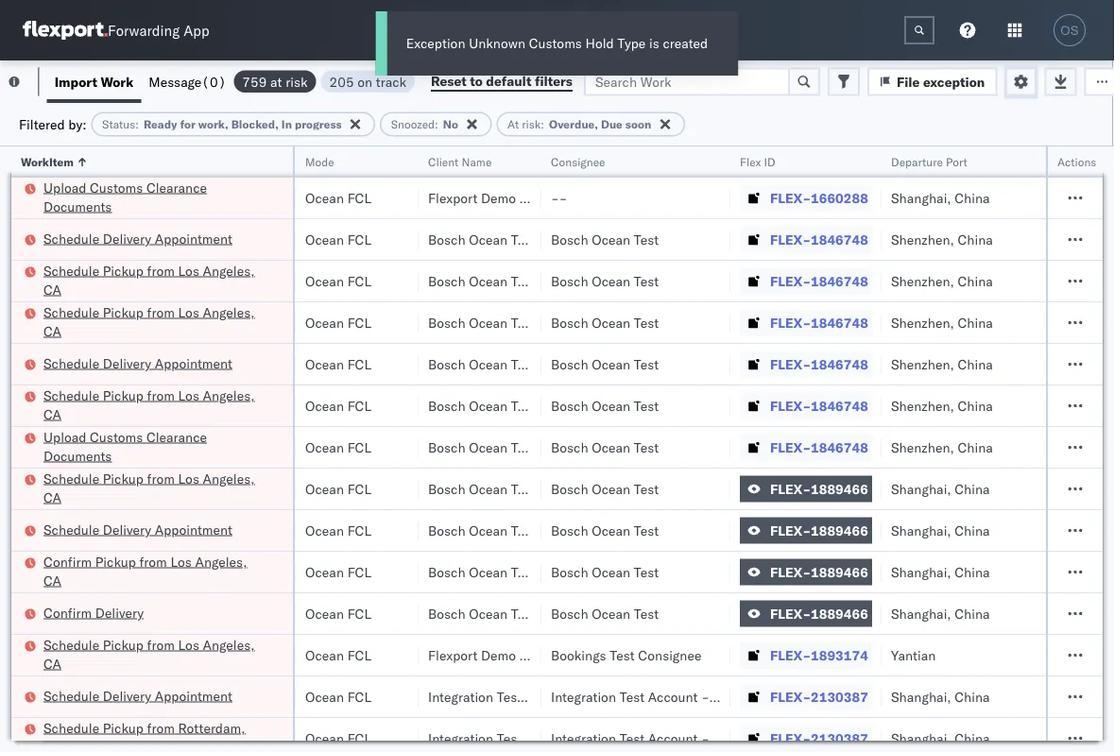 Task type: locate. For each thing, give the bounding box(es) containing it.
3 shanghai, china from the top
[[891, 522, 990, 539]]

appointment up "rotterdam,"
[[155, 687, 232, 704]]

0 vertical spatial integration
[[551, 688, 616, 705]]

11 ocean fcl from the top
[[305, 605, 371, 622]]

shenzhen, china
[[891, 231, 993, 248], [891, 273, 993, 289], [891, 314, 993, 331], [891, 356, 993, 372], [891, 397, 993, 414], [891, 439, 993, 455]]

0 vertical spatial 2130387
[[811, 688, 868, 705]]

2 shanghai, china from the top
[[891, 481, 990, 497]]

19,
[[153, 189, 174, 206]]

12:59 am mdt, nov 5, 2022
[[31, 231, 209, 248], [31, 273, 209, 289], [31, 314, 209, 331], [31, 356, 209, 372], [31, 397, 209, 414]]

0 vertical spatial clearance
[[146, 179, 207, 196]]

4 shenzhen, china from the top
[[891, 356, 993, 372]]

flexport
[[428, 189, 478, 206], [428, 647, 478, 663]]

2 appointment from the top
[[155, 355, 232, 371]]

4 schedule pickup from los angeles, ca from the top
[[43, 470, 255, 506]]

1 vertical spatial 2130387
[[811, 730, 868, 747]]

schedule pickup from los angeles, ca link
[[43, 261, 268, 299], [43, 303, 268, 341], [43, 386, 268, 424], [43, 469, 268, 507], [43, 636, 268, 673]]

5 ceau from the top
[[1080, 397, 1114, 413]]

china
[[955, 189, 990, 206], [958, 231, 993, 248], [958, 273, 993, 289], [958, 314, 993, 331], [958, 356, 993, 372], [958, 397, 993, 414], [958, 439, 993, 455], [955, 481, 990, 497], [955, 522, 990, 539], [955, 564, 990, 580], [955, 605, 990, 622], [955, 688, 990, 705], [955, 730, 990, 747]]

0 vertical spatial 9:30 pm mst, jan 23, 2023
[[31, 688, 204, 705]]

schedule delivery appointment link down aug
[[43, 229, 232, 248]]

10 fcl from the top
[[347, 564, 371, 580]]

actions
[[1057, 155, 1097, 169]]

0 vertical spatial integration test account - karl lagerfeld
[[551, 688, 797, 705]]

confirm inside button
[[43, 604, 92, 621]]

gvcu
[[1080, 688, 1114, 705], [1080, 730, 1114, 746]]

schedule delivery appointment
[[43, 230, 232, 247], [43, 355, 232, 371], [43, 521, 232, 538], [43, 687, 232, 704]]

3 5, from the top
[[161, 314, 173, 331]]

0 vertical spatial demo
[[481, 189, 516, 206]]

1 vertical spatial 9:30
[[31, 730, 60, 747]]

759 at risk
[[242, 73, 308, 90]]

0 vertical spatial upload customs clearance documents
[[43, 179, 207, 215]]

demo down name
[[481, 189, 516, 206]]

work
[[101, 73, 134, 90]]

7 12:59 from the top
[[31, 522, 68, 539]]

3 flex-1846748 from the top
[[770, 314, 868, 331]]

1 vertical spatial pm
[[63, 688, 84, 705]]

aug
[[125, 189, 150, 206]]

schedule delivery appointment button up the confirm pickup from los angeles, ca
[[43, 520, 232, 541]]

0 vertical spatial 9:30
[[31, 688, 60, 705]]

schedule delivery appointment up 12:00 am mst, nov 9, 2022 at the bottom of page
[[43, 355, 232, 371]]

appointment for 1st schedule delivery appointment link from the top of the page
[[155, 230, 232, 247]]

delivery for first schedule delivery appointment button from the bottom
[[103, 687, 151, 704]]

23, up 24,
[[151, 564, 171, 580]]

schedule for first schedule pickup from los angeles, ca button from the bottom of the page
[[43, 636, 99, 653]]

1846748
[[811, 231, 868, 248], [811, 273, 868, 289], [811, 314, 868, 331], [811, 356, 868, 372], [811, 397, 868, 414], [811, 439, 868, 455]]

8 resize handle column header from the left
[[1048, 146, 1071, 752]]

None text field
[[904, 16, 935, 44]]

2 vertical spatial jan
[[123, 730, 144, 747]]

0 vertical spatial documents
[[43, 198, 112, 215]]

demo
[[481, 189, 516, 206], [481, 647, 516, 663]]

mst,
[[96, 439, 129, 455], [96, 481, 129, 497], [96, 522, 129, 539], [87, 564, 119, 580], [88, 605, 120, 622], [96, 647, 129, 663], [87, 688, 119, 705], [87, 730, 119, 747]]

3 flex- from the top
[[770, 273, 811, 289]]

2 vertical spatial 2023
[[171, 730, 204, 747]]

1 vertical spatial karl
[[713, 730, 737, 747]]

forwarding app
[[108, 21, 209, 39]]

1 vertical spatial integration test account - karl lagerfeld
[[551, 730, 797, 747]]

account
[[648, 688, 698, 705], [648, 730, 698, 747]]

angeles, inside the confirm pickup from los angeles, ca
[[195, 553, 247, 570]]

1 9:30 pm mst, jan 23, 2023 from the top
[[31, 688, 204, 705]]

rotterdam,
[[178, 720, 245, 736]]

5 schedule pickup from los angeles, ca button from the top
[[43, 636, 268, 675]]

appointment down the 19,
[[155, 230, 232, 247]]

12:59
[[31, 231, 68, 248], [31, 273, 68, 289], [31, 314, 68, 331], [31, 356, 68, 372], [31, 397, 68, 414], [31, 481, 68, 497], [31, 522, 68, 539], [31, 647, 68, 663]]

schedule for first schedule delivery appointment button from the bottom
[[43, 687, 99, 704]]

5 schedule from the top
[[43, 387, 99, 404]]

bookings test consignee
[[551, 647, 702, 663]]

upload customs clearance documents for 1st the upload customs clearance documents button
[[43, 179, 207, 215]]

default
[[486, 73, 532, 89]]

ocean
[[305, 189, 344, 206], [305, 231, 344, 248], [469, 231, 508, 248], [592, 231, 631, 248], [305, 273, 344, 289], [469, 273, 508, 289], [592, 273, 631, 289], [305, 314, 344, 331], [469, 314, 508, 331], [592, 314, 631, 331], [305, 356, 344, 372], [469, 356, 508, 372], [592, 356, 631, 372], [305, 397, 344, 414], [469, 397, 508, 414], [592, 397, 631, 414], [305, 439, 344, 455], [469, 439, 508, 455], [592, 439, 631, 455], [305, 481, 344, 497], [469, 481, 508, 497], [592, 481, 631, 497], [305, 522, 344, 539], [469, 522, 508, 539], [592, 522, 631, 539], [305, 564, 344, 580], [469, 564, 508, 580], [592, 564, 631, 580], [305, 605, 344, 622], [469, 605, 508, 622], [592, 605, 631, 622], [305, 647, 344, 663], [305, 688, 344, 705], [305, 730, 344, 747]]

ca
[[43, 281, 61, 298], [43, 323, 61, 339], [43, 406, 61, 422], [43, 489, 61, 506], [43, 572, 61, 589], [43, 655, 61, 672]]

pickup
[[103, 262, 144, 279], [103, 304, 144, 320], [103, 387, 144, 404], [103, 470, 144, 487], [95, 553, 136, 570], [103, 636, 144, 653], [103, 720, 144, 736]]

1 1889466 from the top
[[811, 481, 868, 497]]

(0)
[[202, 73, 226, 90]]

schedule delivery appointment link up 12:00 am mst, nov 9, 2022 at the bottom of page
[[43, 354, 232, 373]]

1 vertical spatial clearance
[[146, 429, 207, 445]]

4 12:59 am mdt, nov 5, 2022 from the top
[[31, 356, 209, 372]]

1 vertical spatial flexport
[[428, 647, 478, 663]]

delivery down 12:59 am mst, jan 13, 2023 at the bottom left of the page
[[103, 687, 151, 704]]

5 ca from the top
[[43, 572, 61, 589]]

2 flex- from the top
[[770, 231, 811, 248]]

3 schedule pickup from los angeles, ca from the top
[[43, 387, 255, 422]]

forwarding app link
[[23, 21, 209, 40]]

0 vertical spatial upload customs clearance documents link
[[43, 178, 268, 216]]

0 vertical spatial flex-2130387
[[770, 688, 868, 705]]

shanghai, china
[[891, 189, 990, 206], [891, 481, 990, 497], [891, 522, 990, 539], [891, 564, 990, 580], [891, 605, 990, 622], [891, 688, 990, 705], [891, 730, 990, 747]]

flex-2130387 button
[[740, 684, 872, 710], [740, 684, 872, 710], [740, 725, 872, 752], [740, 725, 872, 752]]

5 shanghai, from the top
[[891, 605, 951, 622]]

4 schedule from the top
[[43, 355, 99, 371]]

in
[[281, 117, 292, 131]]

1 karl from the top
[[713, 688, 737, 705]]

6 shenzhen, china from the top
[[891, 439, 993, 455]]

23, up schedule pickup from rotterdam, netherlands link
[[147, 688, 167, 705]]

consignee
[[551, 155, 605, 169], [519, 189, 583, 206], [519, 647, 583, 663], [638, 647, 702, 663]]

forwarding
[[108, 21, 180, 39]]

exception unknown customs hold type is created
[[406, 35, 708, 52]]

0 vertical spatial 23,
[[151, 564, 171, 580]]

1 vertical spatial flex-2130387
[[770, 730, 868, 747]]

appointment up the confirm pickup from los angeles, ca link
[[155, 521, 232, 538]]

1 schedule pickup from los angeles, ca link from the top
[[43, 261, 268, 299]]

0 vertical spatial confirm
[[43, 553, 92, 570]]

0 horizontal spatial risk
[[286, 73, 308, 90]]

schedule delivery appointment button up schedule pickup from rotterdam, netherlands
[[43, 687, 232, 707]]

flexport. image
[[23, 21, 108, 40]]

2023 up "rotterdam,"
[[171, 688, 204, 705]]

4 1846748 from the top
[[811, 356, 868, 372]]

7 ocean fcl from the top
[[305, 439, 371, 455]]

0 vertical spatial pm
[[63, 564, 84, 580]]

angeles, for third schedule pickup from los angeles, ca link from the bottom
[[203, 387, 255, 404]]

schedule pickup from los angeles, ca button
[[43, 261, 268, 301], [43, 303, 268, 343], [43, 386, 268, 426], [43, 469, 268, 509], [43, 636, 268, 675]]

10 ocean fcl from the top
[[305, 564, 371, 580]]

progress
[[295, 117, 342, 131]]

confirm up 7:00
[[43, 553, 92, 570]]

msdu
[[1080, 646, 1114, 663]]

1 demo from the top
[[481, 189, 516, 206]]

1 12:59 am mst, dec 14, 2022 from the top
[[31, 481, 217, 497]]

2 flex-1889466 from the top
[[770, 522, 868, 539]]

0 vertical spatial upload
[[43, 179, 86, 196]]

: for snoozed
[[435, 117, 438, 131]]

1 vertical spatial flexport demo consignee
[[428, 647, 583, 663]]

customs down the deadline button
[[90, 179, 143, 196]]

2 horizontal spatial :
[[541, 117, 544, 131]]

1 fcl from the top
[[347, 189, 371, 206]]

dec left 24,
[[124, 605, 148, 622]]

karl
[[713, 688, 737, 705], [713, 730, 737, 747]]

from
[[147, 262, 175, 279], [147, 304, 175, 320], [147, 387, 175, 404], [147, 470, 175, 487], [139, 553, 167, 570], [147, 636, 175, 653], [147, 720, 175, 736]]

3 schedule delivery appointment from the top
[[43, 521, 232, 538]]

1 vertical spatial documents
[[43, 447, 112, 464]]

2023 right the 13,
[[180, 647, 213, 663]]

9 fcl from the top
[[347, 522, 371, 539]]

3 ca from the top
[[43, 406, 61, 422]]

12:00
[[31, 439, 68, 455]]

jan right netherlands
[[123, 730, 144, 747]]

2 lagerfeld from the top
[[741, 730, 797, 747]]

1 vertical spatial risk
[[522, 117, 541, 131]]

appointment up 9,
[[155, 355, 232, 371]]

7 flex- from the top
[[770, 439, 811, 455]]

resize handle column header for flex id
[[859, 146, 882, 752]]

3 shanghai, from the top
[[891, 522, 951, 539]]

0 vertical spatial flexport demo consignee
[[428, 189, 583, 206]]

delivery down the 5:00 pm mst, dec 23, 2022
[[95, 604, 144, 621]]

soon
[[625, 117, 651, 131]]

3 fcl from the top
[[347, 273, 371, 289]]

2 12:59 am mdt, nov 5, 2022 from the top
[[31, 273, 209, 289]]

jan up schedule pickup from rotterdam, netherlands
[[123, 688, 144, 705]]

1 vertical spatial upload customs clearance documents button
[[43, 428, 268, 467]]

from for schedule pickup from rotterdam, netherlands link
[[147, 720, 175, 736]]

hold
[[585, 35, 614, 52]]

4 lhuu from the top
[[1080, 605, 1114, 621]]

23,
[[151, 564, 171, 580], [147, 688, 167, 705], [147, 730, 167, 747]]

delivery
[[103, 230, 151, 247], [103, 355, 151, 371], [103, 521, 151, 538], [95, 604, 144, 621], [103, 687, 151, 704]]

reset to default filters button
[[420, 68, 584, 96]]

2 schedule pickup from los angeles, ca link from the top
[[43, 303, 268, 341]]

14, up the confirm pickup from los angeles, ca link
[[160, 522, 180, 539]]

documents left 9,
[[43, 447, 112, 464]]

delivery inside confirm delivery link
[[95, 604, 144, 621]]

schedule delivery appointment down aug
[[43, 230, 232, 247]]

14, down 9,
[[160, 481, 180, 497]]

0 vertical spatial account
[[648, 688, 698, 705]]

confirm down '5:00'
[[43, 604, 92, 621]]

1 vertical spatial confirm
[[43, 604, 92, 621]]

from for 2nd schedule pickup from los angeles, ca link from the top of the page
[[147, 304, 175, 320]]

3 appointment from the top
[[155, 521, 232, 538]]

: left no
[[435, 117, 438, 131]]

schedule pickup from los angeles, ca for 2nd schedule pickup from los angeles, ca link from the top of the page
[[43, 304, 255, 339]]

2 vertical spatial pm
[[63, 730, 84, 747]]

schedule delivery appointment up schedule pickup from rotterdam, netherlands
[[43, 687, 232, 704]]

5 schedule pickup from los angeles, ca link from the top
[[43, 636, 268, 673]]

los for 1st schedule pickup from los angeles, ca link
[[178, 262, 199, 279]]

4 5, from the top
[[161, 356, 173, 372]]

delivery for 3rd schedule delivery appointment button from the top of the page
[[103, 521, 151, 538]]

1 vertical spatial integration
[[551, 730, 616, 747]]

0 vertical spatial 2023
[[180, 647, 213, 663]]

demo left bookings at the bottom of the page
[[481, 647, 516, 663]]

1 vertical spatial gvcu
[[1080, 730, 1114, 746]]

5 shenzhen, china from the top
[[891, 397, 993, 414]]

los for the confirm pickup from los angeles, ca link
[[170, 553, 192, 570]]

9:30
[[31, 688, 60, 705], [31, 730, 60, 747]]

1 vertical spatial 14,
[[160, 522, 180, 539]]

5 flex-1846748 from the top
[[770, 397, 868, 414]]

12:59 am mst, dec 14, 2022 up the 5:00 pm mst, dec 23, 2022
[[31, 522, 217, 539]]

1 vertical spatial demo
[[481, 647, 516, 663]]

1 ceau from the top
[[1080, 231, 1114, 247]]

0 vertical spatial gvcu
[[1080, 688, 1114, 705]]

5 1846748 from the top
[[811, 397, 868, 414]]

schedule delivery appointment button up 12:00 am mst, nov 9, 2022 at the bottom of page
[[43, 354, 232, 375]]

client name
[[428, 155, 492, 169]]

1 vertical spatial lagerfeld
[[741, 730, 797, 747]]

from for 1st schedule pickup from los angeles, ca link
[[147, 262, 175, 279]]

ca inside the confirm pickup from los angeles, ca
[[43, 572, 61, 589]]

5 schedule pickup from los angeles, ca from the top
[[43, 636, 255, 672]]

4 shanghai, china from the top
[[891, 564, 990, 580]]

schedule delivery appointment link up schedule pickup from rotterdam, netherlands
[[43, 687, 232, 705]]

: left ready
[[135, 117, 139, 131]]

from inside schedule pickup from rotterdam, netherlands
[[147, 720, 175, 736]]

1 shanghai, china from the top
[[891, 189, 990, 206]]

delivery up 12:00 am mst, nov 9, 2022 at the bottom of page
[[103, 355, 151, 371]]

1 vertical spatial upload
[[43, 429, 86, 445]]

1 vertical spatial customs
[[90, 179, 143, 196]]

delivery down 1:00 am mdt, aug 19, 2022
[[103, 230, 151, 247]]

from for second schedule pickup from los angeles, ca link from the bottom of the page
[[147, 470, 175, 487]]

1 documents from the top
[[43, 198, 112, 215]]

delivery up the 5:00 pm mst, dec 23, 2022
[[103, 521, 151, 538]]

: right at
[[541, 117, 544, 131]]

2 12:59 am mst, dec 14, 2022 from the top
[[31, 522, 217, 539]]

type
[[617, 35, 646, 52]]

0 vertical spatial lagerfeld
[[741, 688, 797, 705]]

9:30 pm mst, jan 23, 2023
[[31, 688, 204, 705], [31, 730, 204, 747]]

confirm inside the confirm pickup from los angeles, ca
[[43, 553, 92, 570]]

resize handle column header
[[207, 146, 230, 752], [270, 146, 293, 752], [273, 146, 296, 752], [396, 146, 419, 752], [519, 146, 541, 752], [708, 146, 730, 752], [859, 146, 882, 752], [1048, 146, 1071, 752], [1080, 146, 1103, 752]]

9 ocean fcl from the top
[[305, 522, 371, 539]]

angeles, for 2nd schedule pickup from los angeles, ca link from the top of the page
[[203, 304, 255, 320]]

id
[[764, 155, 776, 169]]

departure
[[891, 155, 943, 169]]

los inside the confirm pickup from los angeles, ca
[[170, 553, 192, 570]]

1 lagerfeld from the top
[[741, 688, 797, 705]]

confirm for confirm pickup from los angeles, ca
[[43, 553, 92, 570]]

1 schedule delivery appointment button from the top
[[43, 229, 232, 250]]

13 ocean fcl from the top
[[305, 688, 371, 705]]

23, left "rotterdam,"
[[147, 730, 167, 747]]

4 ca from the top
[[43, 489, 61, 506]]

schedule delivery appointment up the confirm pickup from los angeles, ca
[[43, 521, 232, 538]]

schedule
[[43, 230, 99, 247], [43, 262, 99, 279], [43, 304, 99, 320], [43, 355, 99, 371], [43, 387, 99, 404], [43, 470, 99, 487], [43, 521, 99, 538], [43, 636, 99, 653], [43, 687, 99, 704], [43, 720, 99, 736]]

14,
[[160, 481, 180, 497], [160, 522, 180, 539]]

ca for 2nd schedule pickup from los angeles, ca link from the top of the page
[[43, 323, 61, 339]]

0 vertical spatial karl
[[713, 688, 737, 705]]

7:00 am mst, dec 24, 2022
[[31, 605, 208, 622]]

2 ocean fcl from the top
[[305, 231, 371, 248]]

ca for first schedule pickup from los angeles, ca link from the bottom of the page
[[43, 655, 61, 672]]

schedule delivery appointment button down aug
[[43, 229, 232, 250]]

flex-
[[770, 189, 811, 206], [770, 231, 811, 248], [770, 273, 811, 289], [770, 314, 811, 331], [770, 356, 811, 372], [770, 397, 811, 414], [770, 439, 811, 455], [770, 481, 811, 497], [770, 522, 811, 539], [770, 564, 811, 580], [770, 605, 811, 622], [770, 647, 811, 663], [770, 688, 811, 705], [770, 730, 811, 747]]

am
[[63, 189, 85, 206], [71, 231, 93, 248], [71, 273, 93, 289], [71, 314, 93, 331], [71, 356, 93, 372], [71, 397, 93, 414], [71, 439, 93, 455], [71, 481, 93, 497], [71, 522, 93, 539], [63, 605, 85, 622], [71, 647, 93, 663]]

5,
[[161, 231, 173, 248], [161, 273, 173, 289], [161, 314, 173, 331], [161, 356, 173, 372], [161, 397, 173, 414]]

schedule delivery appointment link up the confirm pickup from los angeles, ca
[[43, 520, 232, 539]]

customs left 9,
[[90, 429, 143, 445]]

1 vertical spatial account
[[648, 730, 698, 747]]

jan left the 13,
[[132, 647, 153, 663]]

customs
[[529, 35, 582, 52], [90, 179, 143, 196], [90, 429, 143, 445]]

dec
[[132, 481, 157, 497], [132, 522, 157, 539], [123, 564, 147, 580], [124, 605, 148, 622]]

flex-1889466 button
[[740, 476, 872, 502], [740, 476, 872, 502], [740, 517, 872, 544], [740, 517, 872, 544], [740, 559, 872, 585], [740, 559, 872, 585], [740, 601, 872, 627], [740, 601, 872, 627]]

4 shenzhen, from the top
[[891, 356, 954, 372]]

flex id
[[740, 155, 776, 169]]

7 shanghai, china from the top
[[891, 730, 990, 747]]

6 resize handle column header from the left
[[708, 146, 730, 752]]

from inside the confirm pickup from los angeles, ca
[[139, 553, 167, 570]]

schedule inside schedule pickup from rotterdam, netherlands
[[43, 720, 99, 736]]

9,
[[160, 439, 172, 455]]

0 vertical spatial 14,
[[160, 481, 180, 497]]

0 vertical spatial flexport
[[428, 189, 478, 206]]

flex-2130387
[[770, 688, 868, 705], [770, 730, 868, 747]]

at
[[507, 117, 519, 131]]

documents for upload customs clearance documents link associated with second the upload customs clearance documents button
[[43, 447, 112, 464]]

5 ocean fcl from the top
[[305, 356, 371, 372]]

schedule for 3rd schedule delivery appointment button from the top of the page
[[43, 521, 99, 538]]

2 shenzhen, from the top
[[891, 273, 954, 289]]

flex-1893174 button
[[740, 642, 872, 669], [740, 642, 872, 669]]

3 schedule from the top
[[43, 304, 99, 320]]

resize handle column header for workitem
[[270, 146, 293, 752]]

1 vertical spatial 12:59 am mst, dec 14, 2022
[[31, 522, 217, 539]]

5:00
[[31, 564, 60, 580]]

los for first schedule pickup from los angeles, ca link from the bottom of the page
[[178, 636, 199, 653]]

2 confirm from the top
[[43, 604, 92, 621]]

3 1846748 from the top
[[811, 314, 868, 331]]

1 upload customs clearance documents button from the top
[[43, 178, 268, 218]]

0 vertical spatial customs
[[529, 35, 582, 52]]

upload customs clearance documents for second the upload customs clearance documents button
[[43, 429, 207, 464]]

0 horizontal spatial :
[[135, 117, 139, 131]]

schedule delivery appointment button
[[43, 229, 232, 250], [43, 354, 232, 375], [43, 520, 232, 541], [43, 687, 232, 707]]

0 vertical spatial upload customs clearance documents button
[[43, 178, 268, 218]]

1 vertical spatial upload customs clearance documents
[[43, 429, 207, 464]]

app
[[183, 21, 209, 39]]

1 horizontal spatial risk
[[522, 117, 541, 131]]

0 vertical spatial 12:59 am mst, dec 14, 2022
[[31, 481, 217, 497]]

1 schedule pickup from los angeles, ca from the top
[[43, 262, 255, 298]]

3 schedule delivery appointment button from the top
[[43, 520, 232, 541]]

contain
[[1080, 147, 1114, 176]]

ca for third schedule pickup from los angeles, ca link from the bottom
[[43, 406, 61, 422]]

1 confirm from the top
[[43, 553, 92, 570]]

from for third schedule pickup from los angeles, ca link from the bottom
[[147, 387, 175, 404]]

test
[[511, 231, 536, 248], [634, 231, 659, 248], [511, 273, 536, 289], [634, 273, 659, 289], [511, 314, 536, 331], [634, 314, 659, 331], [511, 356, 536, 372], [634, 356, 659, 372], [511, 397, 536, 414], [634, 397, 659, 414], [511, 439, 536, 455], [634, 439, 659, 455], [511, 481, 536, 497], [634, 481, 659, 497], [511, 522, 536, 539], [634, 522, 659, 539], [511, 564, 536, 580], [634, 564, 659, 580], [511, 605, 536, 622], [634, 605, 659, 622], [610, 647, 635, 663], [620, 688, 645, 705], [620, 730, 645, 747]]

3 : from the left
[[541, 117, 544, 131]]

1 vertical spatial upload customs clearance documents link
[[43, 428, 268, 465]]

3 12:59 am mdt, nov 5, 2022 from the top
[[31, 314, 209, 331]]

documents down deadline
[[43, 198, 112, 215]]

12:59 am mst, dec 14, 2022 down 12:00 am mst, nov 9, 2022 at the bottom of page
[[31, 481, 217, 497]]

file exception button
[[868, 68, 997, 96], [868, 68, 997, 96]]

:
[[135, 117, 139, 131], [435, 117, 438, 131], [541, 117, 544, 131]]

4 flex-1846748 from the top
[[770, 356, 868, 372]]

dec up 7:00 am mst, dec 24, 2022
[[123, 564, 147, 580]]

2 upload customs clearance documents from the top
[[43, 429, 207, 464]]

customs up filters
[[529, 35, 582, 52]]

1 horizontal spatial :
[[435, 117, 438, 131]]

ocean fcl
[[305, 189, 371, 206], [305, 231, 371, 248], [305, 273, 371, 289], [305, 314, 371, 331], [305, 356, 371, 372], [305, 397, 371, 414], [305, 439, 371, 455], [305, 481, 371, 497], [305, 522, 371, 539], [305, 564, 371, 580], [305, 605, 371, 622], [305, 647, 371, 663], [305, 688, 371, 705], [305, 730, 371, 747]]

os
[[1061, 23, 1079, 37]]

3 schedule delivery appointment link from the top
[[43, 520, 232, 539]]

ca for 1st schedule pickup from los angeles, ca link
[[43, 281, 61, 298]]

1 vertical spatial 9:30 pm mst, jan 23, 2023
[[31, 730, 204, 747]]

mode button
[[296, 150, 400, 169]]

los
[[178, 262, 199, 279], [178, 304, 199, 320], [178, 387, 199, 404], [178, 470, 199, 487], [170, 553, 192, 570], [178, 636, 199, 653]]

ca for the confirm pickup from los angeles, ca link
[[43, 572, 61, 589]]

1 vertical spatial jan
[[123, 688, 144, 705]]

8 flex- from the top
[[770, 481, 811, 497]]

2023 down the 13,
[[171, 730, 204, 747]]



Task type: vqa. For each thing, say whether or not it's contained in the screenshot.
fourth 1846748 from the bottom
yes



Task type: describe. For each thing, give the bounding box(es) containing it.
filters
[[535, 73, 573, 89]]

workitem button
[[11, 150, 274, 169]]

confirm pickup from los angeles, ca button
[[43, 552, 268, 592]]

filtered by:
[[19, 116, 87, 132]]

Search Work text field
[[584, 68, 790, 96]]

message
[[149, 73, 202, 90]]

2 fcl from the top
[[347, 231, 371, 248]]

1 shenzhen, china from the top
[[891, 231, 993, 248]]

filtered
[[19, 116, 65, 132]]

schedule pickup from los angeles, ca for 1st schedule pickup from los angeles, ca link
[[43, 262, 255, 298]]

exception
[[406, 35, 465, 52]]

delivery for confirm delivery button in the left bottom of the page
[[95, 604, 144, 621]]

schedule for second schedule pickup from los angeles, ca button
[[43, 304, 99, 320]]

2 1889466 from the top
[[811, 522, 868, 539]]

confirm delivery button
[[43, 603, 144, 624]]

4 fcl from the top
[[347, 314, 371, 331]]

at risk : overdue, due soon
[[507, 117, 651, 131]]

1 integration from the top
[[551, 688, 616, 705]]

2 vertical spatial customs
[[90, 429, 143, 445]]

4 12:59 from the top
[[31, 356, 68, 372]]

2 12:59 from the top
[[31, 273, 68, 289]]

3 12:59 from the top
[[31, 314, 68, 331]]

confirm pickup from los angeles, ca
[[43, 553, 247, 589]]

no
[[443, 117, 458, 131]]

appointment for third schedule delivery appointment link from the top
[[155, 521, 232, 538]]

6 shanghai, china from the top
[[891, 688, 990, 705]]

angeles, for the confirm pickup from los angeles, ca link
[[195, 553, 247, 570]]

for
[[180, 117, 195, 131]]

13 fcl from the top
[[347, 688, 371, 705]]

bookings
[[551, 647, 606, 663]]

unknown
[[469, 35, 525, 52]]

11 flex- from the top
[[770, 605, 811, 622]]

schedule pickup from los angeles, ca for second schedule pickup from los angeles, ca link from the bottom of the page
[[43, 470, 255, 506]]

0 vertical spatial jan
[[132, 647, 153, 663]]

6 shenzhen, from the top
[[891, 439, 954, 455]]

due
[[601, 117, 623, 131]]

flex-1893174
[[770, 647, 868, 663]]

schedule pickup from rotterdam, netherlands button
[[43, 719, 268, 752]]

3 resize handle column header from the left
[[273, 146, 296, 752]]

confirm for confirm delivery
[[43, 604, 92, 621]]

by:
[[68, 116, 87, 132]]

ca for second schedule pickup from los angeles, ca link from the bottom of the page
[[43, 489, 61, 506]]

deadline button
[[22, 150, 211, 169]]

2 9:30 pm mst, jan 23, 2023 from the top
[[31, 730, 204, 747]]

9 flex- from the top
[[770, 522, 811, 539]]

1 schedule pickup from los angeles, ca button from the top
[[43, 261, 268, 301]]

blocked,
[[231, 117, 279, 131]]

4 schedule delivery appointment button from the top
[[43, 687, 232, 707]]

los for second schedule pickup from los angeles, ca link from the bottom of the page
[[178, 470, 199, 487]]

3 schedule pickup from los angeles, ca button from the top
[[43, 386, 268, 426]]

5 flex- from the top
[[770, 356, 811, 372]]

1 ocean fcl from the top
[[305, 189, 371, 206]]

0 vertical spatial risk
[[286, 73, 308, 90]]

2 vertical spatial 23,
[[147, 730, 167, 747]]

resize handle column header for consignee
[[708, 146, 730, 752]]

upload customs clearance documents link for second the upload customs clearance documents button
[[43, 428, 268, 465]]

14 fcl from the top
[[347, 730, 371, 747]]

6 flex- from the top
[[770, 397, 811, 414]]

consignee inside button
[[551, 155, 605, 169]]

schedule pickup from los angeles, ca for first schedule pickup from los angeles, ca link from the bottom of the page
[[43, 636, 255, 672]]

1 14, from the top
[[160, 481, 180, 497]]

3 flex-1889466 from the top
[[770, 564, 868, 580]]

2 flexport demo consignee from the top
[[428, 647, 583, 663]]

caiu7
[[1080, 189, 1114, 206]]

4 schedule pickup from los angeles, ca button from the top
[[43, 469, 268, 509]]

1 vertical spatial 23,
[[147, 688, 167, 705]]

schedule for 3rd schedule pickup from los angeles, ca button from the bottom of the page
[[43, 387, 99, 404]]

port
[[946, 155, 967, 169]]

schedule for 3rd schedule delivery appointment button from the bottom
[[43, 355, 99, 371]]

flex
[[740, 155, 761, 169]]

12 ocean fcl from the top
[[305, 647, 371, 663]]

2 schedule delivery appointment link from the top
[[43, 354, 232, 373]]

6 flex-1846748 from the top
[[770, 439, 868, 455]]

5 shanghai, china from the top
[[891, 605, 990, 622]]

client name button
[[419, 150, 523, 169]]

reset to default filters
[[431, 73, 573, 89]]

2 1846748 from the top
[[811, 273, 868, 289]]

5 shenzhen, from the top
[[891, 397, 954, 414]]

205
[[329, 73, 354, 90]]

deadline
[[31, 155, 77, 169]]

resize handle column header for mode
[[396, 146, 419, 752]]

1660288
[[811, 189, 868, 206]]

4 schedule delivery appointment link from the top
[[43, 687, 232, 705]]

2 integration from the top
[[551, 730, 616, 747]]

1 clearance from the top
[[146, 179, 207, 196]]

from for first schedule pickup from los angeles, ca link from the bottom of the page
[[147, 636, 175, 653]]

1 flex-1889466 from the top
[[770, 481, 868, 497]]

12 flex- from the top
[[770, 647, 811, 663]]

appointment for fourth schedule delivery appointment link from the top
[[155, 687, 232, 704]]

los for third schedule pickup from los angeles, ca link from the bottom
[[178, 387, 199, 404]]

upload customs clearance documents link for 1st the upload customs clearance documents button
[[43, 178, 268, 216]]

1893174
[[811, 647, 868, 663]]

schedule for second schedule pickup from los angeles, ca button from the bottom
[[43, 470, 99, 487]]

schedule for schedule pickup from rotterdam, netherlands button
[[43, 720, 99, 736]]

message (0)
[[149, 73, 226, 90]]

4 schedule pickup from los angeles, ca link from the top
[[43, 469, 268, 507]]

--
[[551, 189, 567, 206]]

schedule for fifth schedule pickup from los angeles, ca button from the bottom
[[43, 262, 99, 279]]

3 schedule pickup from los angeles, ca link from the top
[[43, 386, 268, 424]]

1 shanghai, from the top
[[891, 189, 951, 206]]

schedule pickup from los angeles, ca for third schedule pickup from los angeles, ca link from the bottom
[[43, 387, 255, 422]]

confirm delivery
[[43, 604, 144, 621]]

ready
[[144, 117, 177, 131]]

1 schedule delivery appointment from the top
[[43, 230, 232, 247]]

status : ready for work, blocked, in progress
[[102, 117, 342, 131]]

angeles, for first schedule pickup from los angeles, ca link from the bottom of the page
[[203, 636, 255, 653]]

snoozed
[[391, 117, 435, 131]]

1 lhuu from the top
[[1080, 480, 1114, 497]]

2 9:30 from the top
[[31, 730, 60, 747]]

8 12:59 from the top
[[31, 647, 68, 663]]

6 ocean fcl from the top
[[305, 397, 371, 414]]

appointment for 2nd schedule delivery appointment link from the top
[[155, 355, 232, 371]]

consignee button
[[541, 150, 712, 169]]

2 flex-2130387 from the top
[[770, 730, 868, 747]]

flex id button
[[730, 150, 863, 169]]

angeles, for 1st schedule pickup from los angeles, ca link
[[203, 262, 255, 279]]

13 flex- from the top
[[770, 688, 811, 705]]

13,
[[156, 647, 177, 663]]

3 lhuu from the top
[[1080, 563, 1114, 580]]

status
[[102, 117, 135, 131]]

mode
[[305, 155, 334, 169]]

5 fcl from the top
[[347, 356, 371, 372]]

9 resize handle column header from the left
[[1080, 146, 1103, 752]]

confirm delivery link
[[43, 603, 144, 622]]

2 demo from the top
[[481, 647, 516, 663]]

1 12:59 am mdt, nov 5, 2022 from the top
[[31, 231, 209, 248]]

resize handle column header for client name
[[519, 146, 541, 752]]

1 flex-1846748 from the top
[[770, 231, 868, 248]]

5 12:59 am mdt, nov 5, 2022 from the top
[[31, 397, 209, 414]]

4 shanghai, from the top
[[891, 564, 951, 580]]

delivery for 3rd schedule delivery appointment button from the bottom
[[103, 355, 151, 371]]

11 fcl from the top
[[347, 605, 371, 622]]

workitem
[[21, 155, 74, 169]]

pickup inside the confirm pickup from los angeles, ca
[[95, 553, 136, 570]]

12:59 am mst, jan 13, 2023
[[31, 647, 213, 663]]

los for 2nd schedule pickup from los angeles, ca link from the top of the page
[[178, 304, 199, 320]]

2 upload from the top
[[43, 429, 86, 445]]

1 vertical spatial 2023
[[171, 688, 204, 705]]

import work
[[54, 73, 134, 90]]

2 karl from the top
[[713, 730, 737, 747]]

2 account from the top
[[648, 730, 698, 747]]

1 12:59 from the top
[[31, 231, 68, 248]]

1 5, from the top
[[161, 231, 173, 248]]

delivery for first schedule delivery appointment button from the top
[[103, 230, 151, 247]]

is
[[649, 35, 659, 52]]

1:00 am mdt, aug 19, 2022
[[31, 189, 210, 206]]

3 shenzhen, from the top
[[891, 314, 954, 331]]

2 ceau from the top
[[1080, 272, 1114, 289]]

track
[[376, 73, 406, 90]]

1 flex-2130387 from the top
[[770, 688, 868, 705]]

3 ocean fcl from the top
[[305, 273, 371, 289]]

4 flex- from the top
[[770, 314, 811, 331]]

7 shanghai, from the top
[[891, 730, 951, 747]]

client
[[428, 155, 459, 169]]

os button
[[1048, 9, 1091, 52]]

pickup inside schedule pickup from rotterdam, netherlands
[[103, 720, 144, 736]]

dec down 12:00 am mst, nov 9, 2022 at the bottom of page
[[132, 481, 157, 497]]

2 14, from the top
[[160, 522, 180, 539]]

2 shenzhen, china from the top
[[891, 273, 993, 289]]

work,
[[198, 117, 228, 131]]

2 upload customs clearance documents button from the top
[[43, 428, 268, 467]]

contain button
[[1071, 143, 1114, 177]]

6 12:59 from the top
[[31, 481, 68, 497]]

1 1846748 from the top
[[811, 231, 868, 248]]

1 9:30 from the top
[[31, 688, 60, 705]]

confirm pickup from los angeles, ca link
[[43, 552, 268, 590]]

to
[[470, 73, 483, 89]]

departure port
[[891, 155, 967, 169]]

snoozed : no
[[391, 117, 458, 131]]

2 shanghai, from the top
[[891, 481, 951, 497]]

file
[[897, 73, 920, 90]]

name
[[462, 155, 492, 169]]

4 1889466 from the top
[[811, 605, 868, 622]]

at
[[270, 73, 282, 90]]

schedule for first schedule delivery appointment button from the top
[[43, 230, 99, 247]]

5 12:59 from the top
[[31, 397, 68, 414]]

14 ocean fcl from the top
[[305, 730, 371, 747]]

exception
[[923, 73, 985, 90]]

departure port button
[[882, 150, 1052, 169]]

flex-1660288
[[770, 189, 868, 206]]

netherlands
[[43, 739, 117, 752]]

2 schedule delivery appointment from the top
[[43, 355, 232, 371]]

dec up the confirm pickup from los angeles, ca
[[132, 522, 157, 539]]

overdue,
[[549, 117, 598, 131]]

6 1846748 from the top
[[811, 439, 868, 455]]

schedule pickup from rotterdam, netherlands
[[43, 720, 245, 752]]

schedule pickup from rotterdam, netherlands link
[[43, 719, 268, 752]]

759
[[242, 73, 267, 90]]

reset
[[431, 73, 467, 89]]

created
[[663, 35, 708, 52]]

on
[[357, 73, 372, 90]]

3 1889466 from the top
[[811, 564, 868, 580]]

from for the confirm pickup from los angeles, ca link
[[139, 553, 167, 570]]

2 5, from the top
[[161, 273, 173, 289]]

1 shenzhen, from the top
[[891, 231, 954, 248]]

import work button
[[47, 60, 141, 103]]

documents for upload customs clearance documents link related to 1st the upload customs clearance documents button
[[43, 198, 112, 215]]

12:00 am mst, nov 9, 2022
[[31, 439, 208, 455]]

205 on track
[[329, 73, 406, 90]]

resize handle column header for deadline
[[207, 146, 230, 752]]

resize handle column header for departure port
[[1048, 146, 1071, 752]]

2 flexport from the top
[[428, 647, 478, 663]]

1 gvcu from the top
[[1080, 688, 1114, 705]]

yantian
[[891, 647, 936, 663]]

5:00 pm mst, dec 23, 2022
[[31, 564, 207, 580]]

4 schedule delivery appointment from the top
[[43, 687, 232, 704]]

angeles, for second schedule pickup from los angeles, ca link from the bottom of the page
[[203, 470, 255, 487]]

: for status
[[135, 117, 139, 131]]

8 ocean fcl from the top
[[305, 481, 371, 497]]



